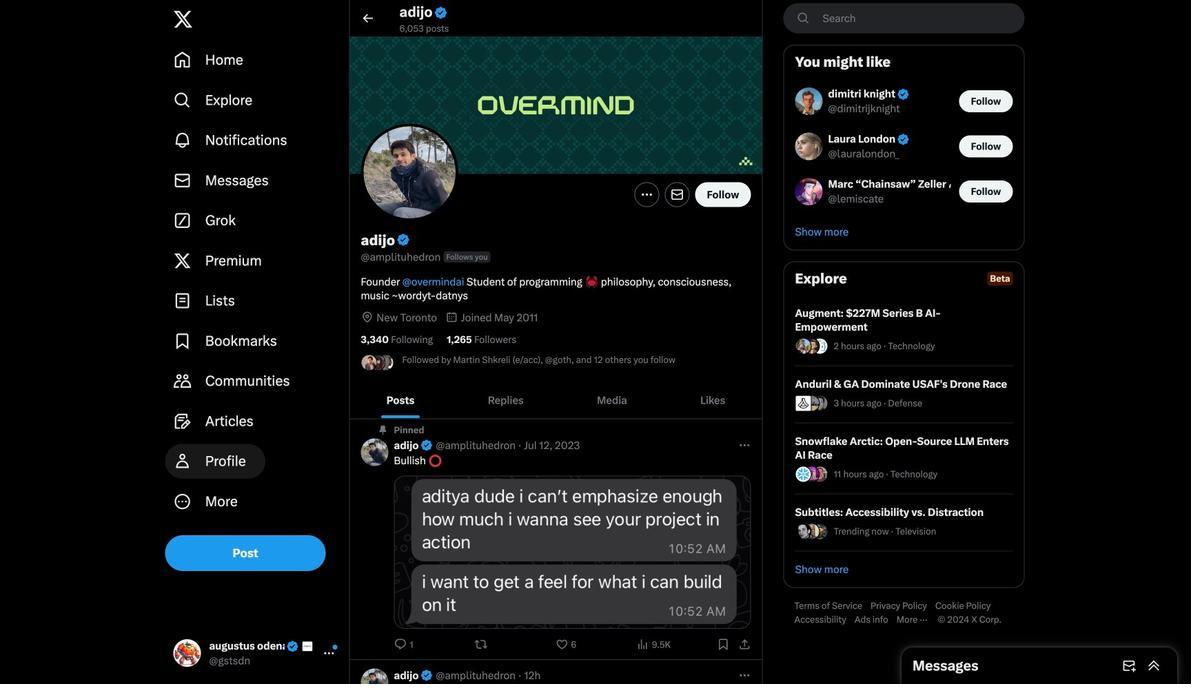 Task type: locate. For each thing, give the bounding box(es) containing it.
tab list
[[350, 382, 762, 419]]

⭕️ image
[[429, 455, 442, 467]]

🦀 image
[[586, 276, 598, 289]]

verified account image
[[434, 6, 448, 20], [897, 133, 910, 146], [397, 233, 410, 247], [420, 439, 433, 452], [286, 640, 299, 653], [420, 670, 433, 683]]

Search query text field
[[815, 4, 1024, 33]]

footer navigation
[[784, 600, 1025, 627]]

Search search field
[[784, 3, 1025, 33]]

heading
[[795, 271, 1013, 287]]

1 reply, 6 likes, 9579 views group
[[394, 638, 751, 652]]

👻 image
[[950, 178, 962, 191]]

who to follow section
[[784, 46, 1024, 250]]



Task type: describe. For each thing, give the bounding box(es) containing it.
undefined unread items image
[[332, 645, 338, 651]]

verified account image inside who to follow section
[[897, 133, 910, 146]]

home timeline element
[[350, 0, 762, 685]]

primary navigation
[[165, 40, 344, 522]]

verified account image
[[897, 88, 910, 101]]



Task type: vqa. For each thing, say whether or not it's contained in the screenshot.
bottom Verified account image
yes



